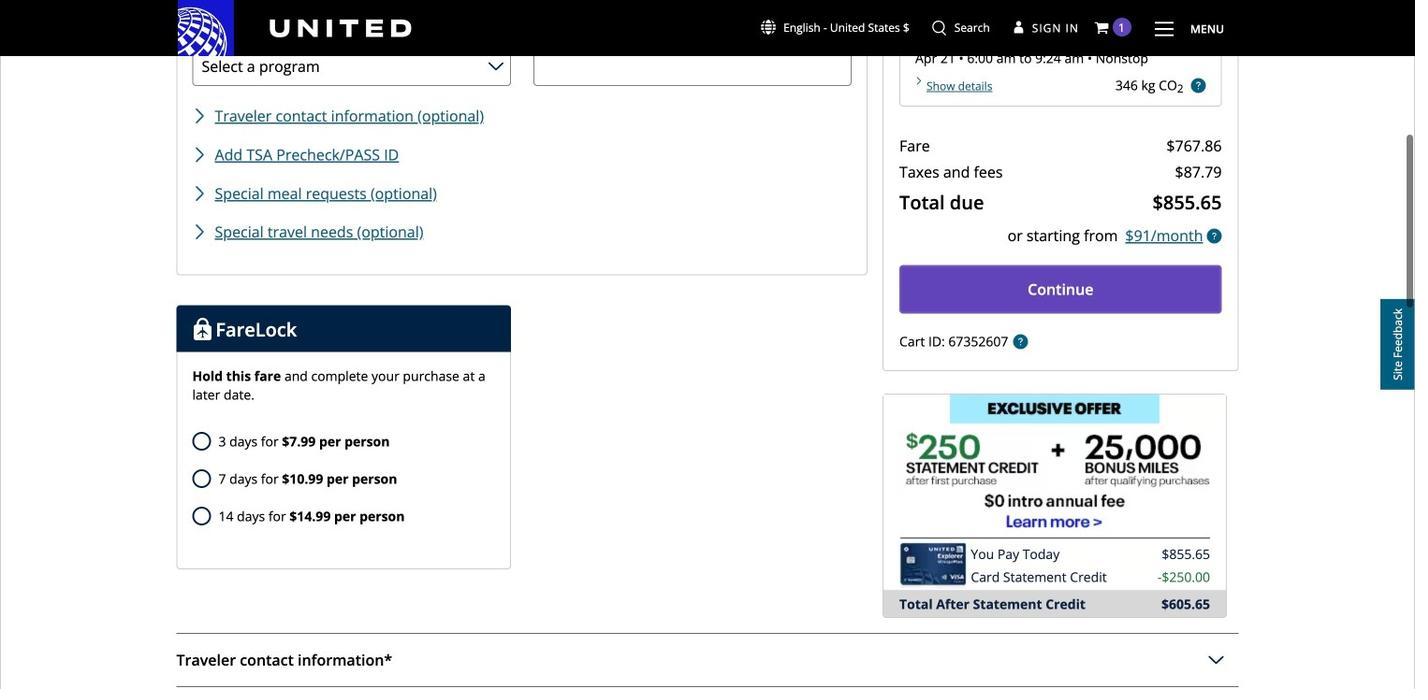Task type: describe. For each thing, give the bounding box(es) containing it.
cell for row to the top
[[971, 547, 1060, 562]]

with description__icon image
[[191, 316, 214, 343]]

2 vertical spatial row
[[899, 596, 1210, 613]]

united logo link to homepage image
[[178, 0, 412, 56]]



Task type: locate. For each thing, give the bounding box(es) containing it.
row
[[971, 546, 1210, 564], [971, 568, 1210, 586], [899, 596, 1210, 613]]

None text field
[[533, 47, 852, 86]]

cell for row to the middle
[[971, 570, 1107, 585]]

cell for the bottom row
[[899, 597, 1086, 612]]

1 vertical spatial row
[[971, 568, 1210, 586]]

2 vertical spatial cell
[[899, 597, 1086, 612]]

currently in english united states	$ enter to change image
[[761, 20, 776, 35]]

table
[[883, 546, 1227, 613]]

learn more about carbon emissions image
[[1191, 78, 1206, 93]]

learn more about cart id image
[[1013, 335, 1028, 350]]

cell
[[971, 547, 1060, 562], [971, 570, 1107, 585], [899, 597, 1086, 612]]

0 vertical spatial row
[[971, 546, 1210, 564]]

1 vertical spatial cell
[[971, 570, 1107, 585]]

0 vertical spatial cell
[[971, 547, 1060, 562]]



Task type: vqa. For each thing, say whether or not it's contained in the screenshot.
from* text field
no



